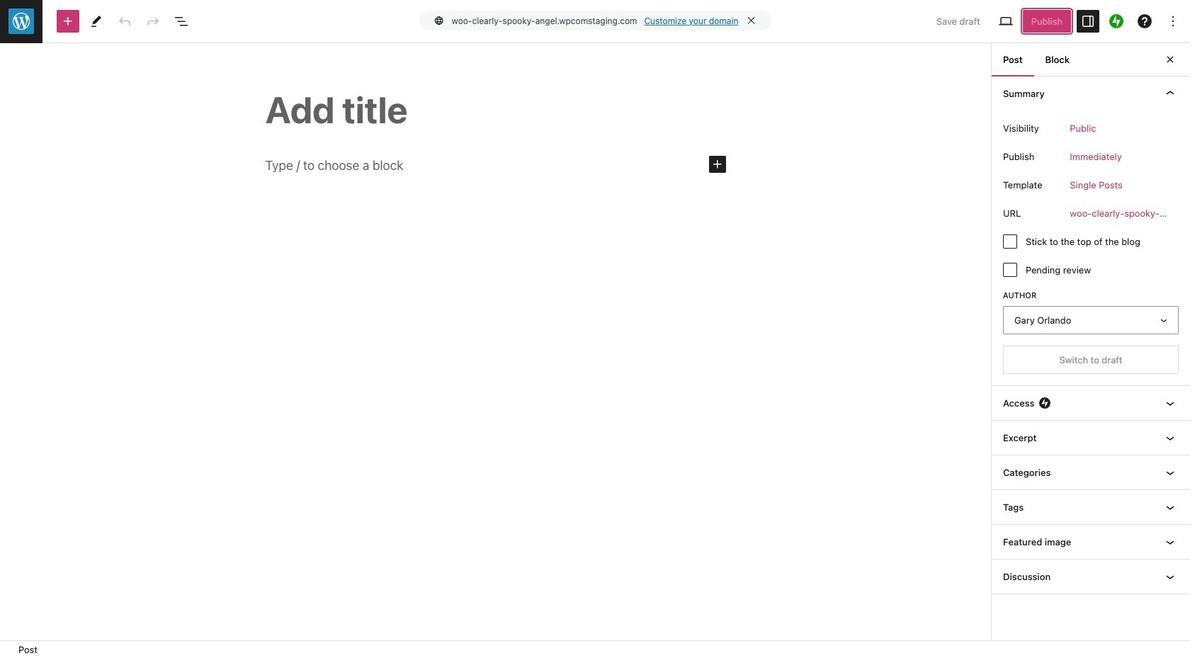 Task type: vqa. For each thing, say whether or not it's contained in the screenshot.
Tab List
yes



Task type: describe. For each thing, give the bounding box(es) containing it.
help image
[[1137, 13, 1154, 30]]

editor content region
[[0, 43, 992, 641]]

close settings image
[[1162, 51, 1179, 68]]

document overview image
[[173, 13, 190, 30]]



Task type: locate. For each thing, give the bounding box(es) containing it.
options image
[[1165, 13, 1182, 30]]

None checkbox
[[1004, 263, 1018, 277]]

tab list
[[992, 43, 1082, 77]]

jetpack image
[[1110, 14, 1124, 28]]

None checkbox
[[1004, 235, 1018, 249]]

tools image
[[88, 13, 105, 30]]

undo image
[[116, 13, 133, 30]]

tab panel
[[992, 76, 1191, 595]]

settings image
[[1080, 13, 1097, 30]]

toggle block inserter image
[[60, 13, 77, 30]]

redo image
[[145, 13, 162, 30]]

view image
[[998, 13, 1015, 30]]



